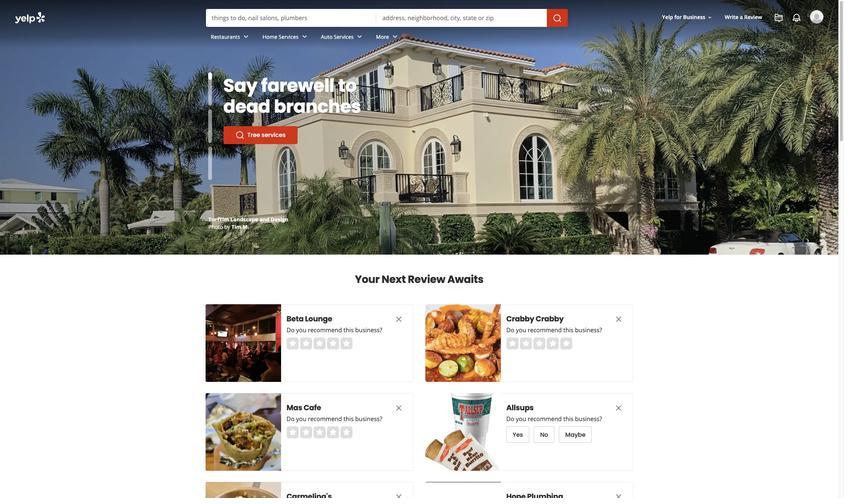 Task type: describe. For each thing, give the bounding box(es) containing it.
home services
[[263, 33, 299, 40]]

recommend for crabby
[[528, 326, 562, 335]]

mas cafe
[[287, 403, 321, 414]]

2 crabby from the left
[[536, 314, 564, 325]]

turftim
[[208, 216, 229, 223]]

to
[[338, 73, 357, 98]]

for
[[675, 14, 682, 21]]

cafe
[[304, 403, 321, 414]]

your next review awaits
[[355, 273, 484, 287]]

maybe
[[566, 431, 586, 440]]

dismiss card image for allsups
[[614, 404, 623, 413]]

do down allsups
[[507, 415, 515, 424]]

business? for lounge
[[355, 326, 382, 335]]

this up maybe
[[564, 415, 574, 424]]

write
[[725, 14, 739, 21]]

beta
[[287, 314, 304, 325]]

crabby crabby
[[507, 314, 564, 325]]

business? for crabby
[[575, 326, 602, 335]]

dead
[[223, 94, 270, 119]]

landscape
[[230, 216, 258, 223]]

design
[[271, 216, 288, 223]]

none search field inside search field
[[206, 9, 570, 27]]

the
[[238, 224, 246, 231]]

do for crabby
[[507, 326, 515, 335]]

recommend for cafe
[[308, 415, 342, 424]]

yelp
[[663, 14, 673, 21]]

rating element for lounge
[[287, 338, 352, 350]]

no
[[540, 431, 548, 440]]

do for mas
[[287, 415, 295, 424]]

photo of carmelina's image
[[205, 483, 281, 499]]

farewell
[[261, 73, 335, 98]]

rating element for crabby
[[507, 338, 572, 350]]

photo of mas cafe image
[[205, 394, 281, 472]]

this for crabby
[[564, 326, 574, 335]]

turftim landscape and design link
[[208, 216, 288, 223]]

restaurants link
[[205, 27, 257, 49]]

a
[[740, 14, 743, 21]]

write a review
[[725, 14, 763, 21]]

3 dismiss card image from the top
[[614, 493, 623, 499]]

projects image
[[775, 13, 783, 22]]

review for next
[[408, 273, 446, 287]]

review for a
[[745, 14, 763, 21]]

from
[[224, 224, 236, 231]]

photo of hope plumbing image
[[425, 483, 501, 499]]

photo of beta lounge image
[[205, 305, 281, 383]]

crabby crabby link
[[507, 314, 600, 325]]

fix
[[223, 73, 249, 98]]

rating element for cafe
[[287, 427, 352, 439]]

yes button
[[507, 427, 530, 444]]

user actions element
[[657, 9, 834, 55]]

awaits
[[448, 273, 484, 287]]

none search field containing yelp for business
[[0, 0, 839, 55]]

auto
[[321, 33, 333, 40]]

photo for turftim
[[208, 224, 223, 231]]

Near text field
[[383, 14, 541, 22]]

photo of allsups image
[[425, 394, 501, 472]]

cj
[[208, 216, 214, 223]]

tim
[[232, 224, 241, 231]]

business? up maybe button
[[575, 415, 602, 424]]

restaurants
[[211, 33, 240, 40]]

owner
[[270, 224, 285, 231]]

yelp for business
[[663, 14, 706, 21]]

photo of crabby crabby image
[[425, 305, 501, 383]]

lounge
[[305, 314, 332, 325]]

3 dismiss card image from the top
[[394, 493, 403, 499]]

say
[[223, 73, 258, 98]]

business? for cafe
[[355, 415, 382, 424]]

business categories element
[[205, 27, 824, 49]]



Task type: vqa. For each thing, say whether or not it's contained in the screenshot.
3rd the availability from the bottom
no



Task type: locate. For each thing, give the bounding box(es) containing it.
1 vertical spatial dismiss card image
[[614, 404, 623, 413]]

do down crabby crabby
[[507, 326, 515, 335]]

do you recommend this business? down 'allsups' link
[[507, 415, 602, 424]]

business
[[247, 224, 268, 231]]

tree
[[247, 131, 260, 139]]

branches
[[274, 94, 361, 119]]

0 vertical spatial dismiss card image
[[394, 315, 403, 324]]

do down the mas
[[287, 415, 295, 424]]

24 chevron down v2 image inside more link
[[391, 32, 400, 41]]

24 chevron down v2 image right more
[[391, 32, 400, 41]]

(no rating) image for crabby
[[507, 338, 572, 350]]

24 chevron down v2 image inside 'auto services' link
[[355, 32, 364, 41]]

(no rating) image down lounge
[[287, 338, 352, 350]]

24 chevron down v2 image for more
[[391, 32, 400, 41]]

16 chevron down v2 image
[[707, 14, 713, 20]]

None search field
[[206, 9, 570, 27]]

24 chevron down v2 image inside restaurants link
[[242, 32, 251, 41]]

2 dismiss card image from the top
[[394, 404, 403, 413]]

photo for cj
[[208, 224, 223, 231]]

heating
[[246, 216, 267, 223]]

maybe button
[[559, 427, 592, 444]]

dismiss card image for mas cafe
[[394, 404, 403, 413]]

your
[[252, 73, 294, 98]]

24 chevron down v2 image inside home services link
[[300, 32, 309, 41]]

do
[[287, 326, 295, 335], [507, 326, 515, 335], [287, 415, 295, 424], [507, 415, 515, 424]]

0 vertical spatial dismiss card image
[[614, 315, 623, 324]]

0 horizontal spatial 24 chevron down v2 image
[[300, 32, 309, 41]]

(no rating) image down crabby crabby
[[507, 338, 572, 350]]

next
[[382, 273, 406, 287]]

24 search v2 image
[[235, 131, 244, 140]]

home services link
[[257, 27, 315, 49]]

do you recommend this business? for cafe
[[287, 415, 382, 424]]

you for beta
[[296, 326, 306, 335]]

24 search v2 image
[[235, 131, 244, 140]]

1 vertical spatial dismiss card image
[[394, 404, 403, 413]]

&
[[241, 216, 245, 223]]

(no rating) image for lounge
[[287, 338, 352, 350]]

recommend for lounge
[[308, 326, 342, 335]]

services
[[262, 131, 286, 139]]

24 chevron down v2 image
[[242, 32, 251, 41], [355, 32, 364, 41]]

None radio
[[341, 338, 352, 350], [507, 338, 519, 350], [520, 338, 532, 350], [533, 338, 545, 350], [560, 338, 572, 350], [300, 427, 312, 439], [327, 427, 339, 439], [341, 427, 352, 439], [341, 338, 352, 350], [507, 338, 519, 350], [520, 338, 532, 350], [533, 338, 545, 350], [560, 338, 572, 350], [300, 427, 312, 439], [327, 427, 339, 439], [341, 427, 352, 439]]

dismiss card image
[[394, 315, 403, 324], [394, 404, 403, 413], [394, 493, 403, 499]]

0 horizontal spatial 24 chevron down v2 image
[[242, 32, 251, 41]]

do down beta
[[287, 326, 295, 335]]

1 horizontal spatial 24 chevron down v2 image
[[355, 32, 364, 41]]

you for mas
[[296, 415, 306, 424]]

services inside 'auto services' link
[[334, 33, 354, 40]]

1 services from the left
[[279, 33, 299, 40]]

business?
[[355, 326, 382, 335], [575, 326, 602, 335], [355, 415, 382, 424], [575, 415, 602, 424]]

Find text field
[[212, 14, 371, 22]]

do you recommend this business? down 'crabby crabby' link
[[507, 326, 602, 335]]

rating element down crabby crabby
[[507, 338, 572, 350]]

24 chevron down v2 image left auto
[[300, 32, 309, 41]]

and
[[260, 216, 270, 223]]

you for crabby
[[516, 326, 526, 335]]

rating element
[[287, 338, 352, 350], [507, 338, 572, 350], [287, 427, 352, 439]]

fix your pipe dreams
[[223, 73, 338, 119]]

24 chevron down v2 image for auto services
[[355, 32, 364, 41]]

2 vertical spatial dismiss card image
[[614, 493, 623, 499]]

turftim landscape and design photo by tim m.
[[208, 216, 288, 231]]

m.
[[243, 224, 249, 231]]

tree services
[[247, 131, 286, 139]]

1 dismiss card image from the top
[[614, 315, 623, 324]]

yes
[[513, 431, 523, 440]]

services for home services
[[279, 33, 299, 40]]

do you recommend this business? down mas cafe link
[[287, 415, 382, 424]]

1 horizontal spatial crabby
[[536, 314, 564, 325]]

business? down 'crabby crabby' link
[[575, 326, 602, 335]]

rating element down lounge
[[287, 338, 352, 350]]

0 horizontal spatial services
[[279, 33, 299, 40]]

yelp for business button
[[660, 11, 716, 24]]

notifications image
[[792, 13, 801, 22]]

1 24 chevron down v2 image from the left
[[242, 32, 251, 41]]

this down mas cafe link
[[344, 415, 354, 424]]

plumbing
[[215, 216, 240, 223]]

1 dismiss card image from the top
[[394, 315, 403, 324]]

(no rating) image
[[287, 338, 352, 350], [507, 338, 572, 350], [287, 427, 352, 439]]

recommend down lounge
[[308, 326, 342, 335]]

photo
[[208, 224, 223, 231], [208, 224, 223, 231]]

None field
[[212, 14, 371, 22], [383, 14, 541, 22]]

you down beta
[[296, 326, 306, 335]]

you down crabby crabby
[[516, 326, 526, 335]]

services right home
[[279, 33, 299, 40]]

business
[[683, 14, 706, 21]]

cj plumbing & heating link
[[208, 216, 267, 223]]

1 none field from the left
[[212, 14, 371, 22]]

2 services from the left
[[334, 33, 354, 40]]

this for lounge
[[344, 326, 354, 335]]

photo inside cj plumbing & heating photo from the business owner
[[208, 224, 223, 231]]

1 horizontal spatial 24 chevron down v2 image
[[391, 32, 400, 41]]

review right next
[[408, 273, 446, 287]]

more link
[[370, 27, 406, 49]]

review inside write a review link
[[745, 14, 763, 21]]

cj plumbing & heating photo from the business owner
[[208, 216, 285, 231]]

recommend down 'allsups' link
[[528, 415, 562, 424]]

24 chevron down v2 image for home services
[[300, 32, 309, 41]]

pipe
[[298, 73, 338, 98]]

none field near
[[383, 14, 541, 22]]

24 chevron down v2 image right "auto services"
[[355, 32, 364, 41]]

(no rating) image for cafe
[[287, 427, 352, 439]]

recommend down mas cafe link
[[308, 415, 342, 424]]

this
[[344, 326, 354, 335], [564, 326, 574, 335], [344, 415, 354, 424], [564, 415, 574, 424]]

photo inside turftim landscape and design photo by tim m.
[[208, 224, 223, 231]]

explore banner section banner
[[0, 0, 839, 255]]

1 horizontal spatial none field
[[383, 14, 541, 22]]

allsups
[[507, 403, 534, 414]]

2 dismiss card image from the top
[[614, 404, 623, 413]]

mas
[[287, 403, 302, 414]]

do you recommend this business? for lounge
[[287, 326, 382, 335]]

tim m. link
[[232, 224, 249, 231]]

do you recommend this business?
[[287, 326, 382, 335], [507, 326, 602, 335], [287, 415, 382, 424], [507, 415, 602, 424]]

rating element down cafe
[[287, 427, 352, 439]]

auto services
[[321, 33, 354, 40]]

dismiss card image
[[614, 315, 623, 324], [614, 404, 623, 413], [614, 493, 623, 499]]

this for cafe
[[344, 415, 354, 424]]

tyler b. image
[[810, 10, 824, 24]]

review right a at top
[[745, 14, 763, 21]]

2 24 chevron down v2 image from the left
[[355, 32, 364, 41]]

tree services link
[[223, 126, 298, 144]]

recommend down 'crabby crabby' link
[[528, 326, 562, 335]]

24 chevron down v2 image for restaurants
[[242, 32, 251, 41]]

dismiss card image for crabby crabby
[[614, 315, 623, 324]]

this down 'crabby crabby' link
[[564, 326, 574, 335]]

services right auto
[[334, 33, 354, 40]]

24 chevron down v2 image right restaurants at the left top of the page
[[242, 32, 251, 41]]

24 chevron down v2 image
[[300, 32, 309, 41], [391, 32, 400, 41]]

search image
[[553, 14, 562, 23]]

None search field
[[0, 0, 839, 55]]

you down mas cafe
[[296, 415, 306, 424]]

recommend
[[308, 326, 342, 335], [528, 326, 562, 335], [308, 415, 342, 424], [528, 415, 562, 424]]

do for beta
[[287, 326, 295, 335]]

0 horizontal spatial crabby
[[507, 314, 535, 325]]

1 24 chevron down v2 image from the left
[[300, 32, 309, 41]]

you down allsups
[[516, 415, 526, 424]]

mas cafe link
[[287, 403, 380, 414]]

do you recommend this business? for crabby
[[507, 326, 602, 335]]

dismiss card image for beta lounge
[[394, 315, 403, 324]]

services
[[279, 33, 299, 40], [334, 33, 354, 40]]

you
[[296, 326, 306, 335], [516, 326, 526, 335], [296, 415, 306, 424], [516, 415, 526, 424]]

more
[[376, 33, 389, 40]]

0 horizontal spatial none field
[[212, 14, 371, 22]]

2 vertical spatial dismiss card image
[[394, 493, 403, 499]]

1 horizontal spatial review
[[745, 14, 763, 21]]

1 horizontal spatial services
[[334, 33, 354, 40]]

0 horizontal spatial review
[[408, 273, 446, 287]]

services for auto services
[[334, 33, 354, 40]]

this down beta lounge link
[[344, 326, 354, 335]]

your
[[355, 273, 380, 287]]

services inside home services link
[[279, 33, 299, 40]]

beta lounge link
[[287, 314, 380, 325]]

none field find
[[212, 14, 371, 22]]

2 none field from the left
[[383, 14, 541, 22]]

(no rating) image down cafe
[[287, 427, 352, 439]]

write a review link
[[722, 11, 766, 24]]

2 24 chevron down v2 image from the left
[[391, 32, 400, 41]]

by
[[224, 224, 230, 231]]

crabby
[[507, 314, 535, 325], [536, 314, 564, 325]]

dreams
[[223, 94, 295, 119]]

business? down mas cafe link
[[355, 415, 382, 424]]

auto services link
[[315, 27, 370, 49]]

1 vertical spatial review
[[408, 273, 446, 287]]

0 vertical spatial review
[[745, 14, 763, 21]]

allsups link
[[507, 403, 600, 414]]

review
[[745, 14, 763, 21], [408, 273, 446, 287]]

business? down beta lounge link
[[355, 326, 382, 335]]

plumbers
[[247, 131, 275, 139]]

1 crabby from the left
[[507, 314, 535, 325]]

plumbers link
[[223, 126, 287, 144]]

beta lounge
[[287, 314, 332, 325]]

no button
[[534, 427, 555, 444]]

say farewell to dead branches
[[223, 73, 361, 119]]

do you recommend this business? down beta lounge link
[[287, 326, 382, 335]]

None radio
[[287, 338, 299, 350], [300, 338, 312, 350], [314, 338, 326, 350], [327, 338, 339, 350], [547, 338, 559, 350], [287, 427, 299, 439], [314, 427, 326, 439], [287, 338, 299, 350], [300, 338, 312, 350], [314, 338, 326, 350], [327, 338, 339, 350], [547, 338, 559, 350], [287, 427, 299, 439], [314, 427, 326, 439]]

home
[[263, 33, 277, 40]]



